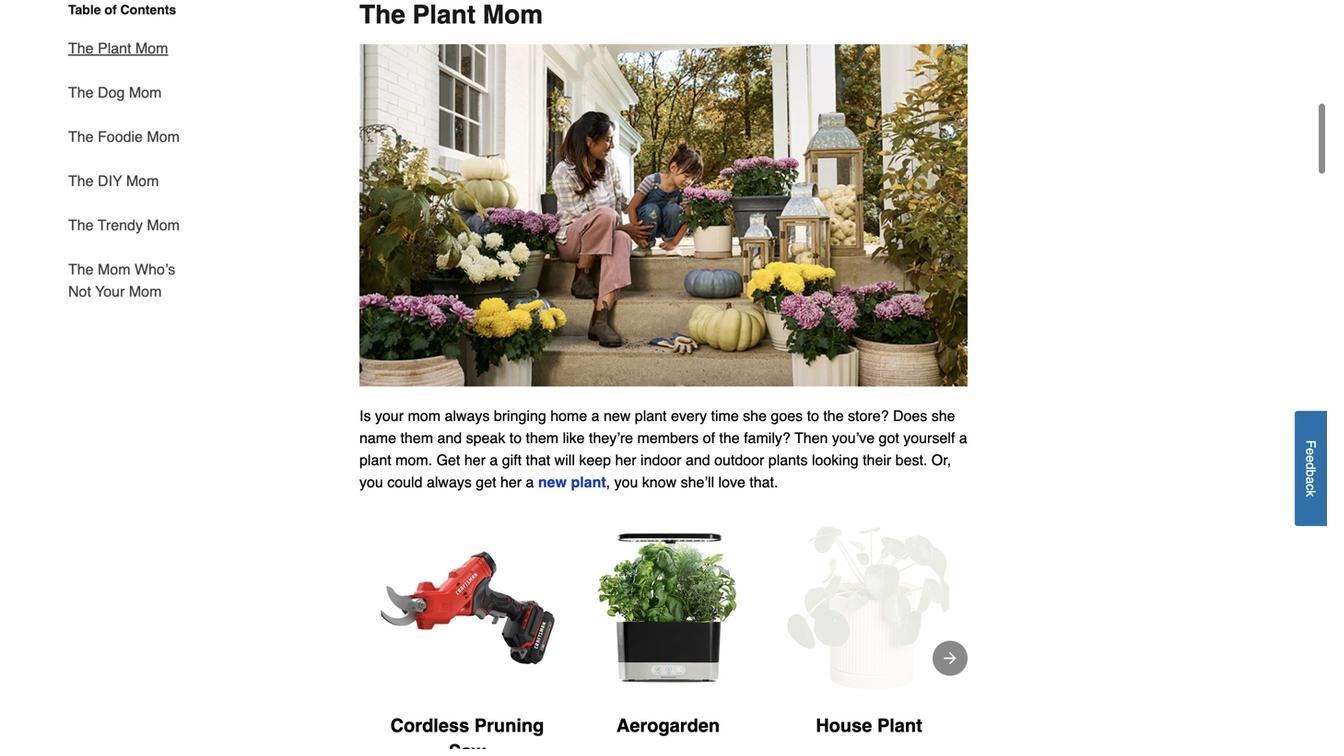 Task type: describe. For each thing, give the bounding box(es) containing it.
does
[[894, 408, 928, 425]]

your
[[375, 408, 404, 425]]

you inside is your mom always bringing home a new plant every time she goes to the store? does she name them and speak to them like they're members of the family? then you've got yourself a plant mom. get her a gift that will keep her indoor and outdoor plants looking their best. or, you could always get her a
[[360, 474, 383, 491]]

foodie
[[98, 128, 143, 145]]

new plant link
[[538, 474, 606, 491]]

2 you from the left
[[615, 474, 638, 491]]

house
[[816, 716, 873, 737]]

0 horizontal spatial to
[[510, 430, 522, 447]]

0 vertical spatial to
[[807, 408, 820, 425]]

0 vertical spatial plant
[[413, 0, 476, 30]]

speak
[[466, 430, 506, 447]]

1 e from the top
[[1304, 448, 1319, 456]]

woman sitting on a porch full of plants with her young child. image
[[360, 44, 968, 387]]

the plant mom inside table of contents element
[[68, 40, 168, 57]]

the for the diy mom link
[[68, 172, 94, 190]]

who's
[[135, 261, 175, 278]]

every
[[671, 408, 707, 425]]

that.
[[750, 474, 779, 491]]

you've
[[833, 430, 875, 447]]

like
[[563, 430, 585, 447]]

table
[[68, 2, 101, 17]]

2 them from the left
[[526, 430, 559, 447]]

a red craftsman brand pruning saw. image
[[378, 516, 557, 695]]

that
[[526, 452, 551, 469]]

the for the "the plant mom" link
[[68, 40, 94, 57]]

cordless pruning saw
[[391, 716, 544, 750]]

saw
[[449, 742, 486, 750]]

a left "gift"
[[490, 452, 498, 469]]

2 horizontal spatial plant
[[635, 408, 667, 425]]

aerogarden
[[617, 716, 720, 737]]

house plant
[[816, 716, 923, 737]]

1 vertical spatial and
[[686, 452, 711, 469]]

diy
[[98, 172, 122, 190]]

will
[[555, 452, 575, 469]]

the dog mom
[[68, 84, 162, 101]]

the plant mom link
[[68, 26, 168, 71]]

f
[[1304, 440, 1319, 448]]

f e e d b a c k
[[1304, 440, 1319, 497]]

family?
[[744, 430, 791, 447]]

love
[[719, 474, 746, 491]]

know
[[643, 474, 677, 491]]

2 she from the left
[[932, 408, 956, 425]]

she'll
[[681, 474, 715, 491]]

the foodie mom
[[68, 128, 180, 145]]

1 vertical spatial plant
[[360, 452, 392, 469]]

table of contents
[[68, 2, 176, 17]]

new plant , you know she'll love that.
[[538, 474, 779, 491]]

a pilea plant in a fluted blush pink pot. image
[[780, 516, 959, 695]]

a inside f e e d b a c k button
[[1304, 477, 1319, 484]]

d
[[1304, 463, 1319, 470]]

your
[[95, 283, 125, 300]]

a black aerogarden with herbs and small plants growing inside. image
[[579, 516, 758, 695]]

0 vertical spatial the plant mom
[[360, 0, 543, 30]]

the for the mom who's not your mom link
[[68, 261, 94, 278]]

arrow right image
[[942, 650, 960, 668]]

1 vertical spatial always
[[427, 474, 472, 491]]

store?
[[848, 408, 889, 425]]

outdoor
[[715, 452, 765, 469]]

their
[[863, 452, 892, 469]]

1 them from the left
[[401, 430, 433, 447]]

the trendy mom
[[68, 217, 180, 234]]

1 vertical spatial new
[[538, 474, 567, 491]]

bringing
[[494, 408, 547, 425]]

then
[[795, 430, 828, 447]]

the for the trendy mom 'link'
[[68, 217, 94, 234]]

2 horizontal spatial her
[[616, 452, 637, 469]]

,
[[606, 474, 611, 491]]

got
[[879, 430, 900, 447]]

1 horizontal spatial plant
[[571, 474, 606, 491]]

or,
[[932, 452, 952, 469]]



Task type: vqa. For each thing, say whether or not it's contained in the screenshot.
Home Décor link
no



Task type: locate. For each thing, give the bounding box(es) containing it.
2 vertical spatial plant
[[571, 474, 606, 491]]

you right , at the left of page
[[615, 474, 638, 491]]

0 vertical spatial the
[[824, 408, 844, 425]]

her
[[465, 452, 486, 469], [616, 452, 637, 469], [501, 474, 522, 491]]

of right table
[[105, 2, 117, 17]]

1 horizontal spatial her
[[501, 474, 522, 491]]

mom
[[483, 0, 543, 30], [135, 40, 168, 57], [129, 84, 162, 101], [147, 128, 180, 145], [126, 172, 159, 190], [147, 217, 180, 234], [98, 261, 131, 278], [129, 283, 162, 300]]

the dog mom link
[[68, 71, 162, 115]]

0 horizontal spatial you
[[360, 474, 383, 491]]

you left 'could'
[[360, 474, 383, 491]]

the foodie mom link
[[68, 115, 180, 159]]

trendy
[[98, 217, 143, 234]]

0 horizontal spatial the
[[720, 430, 740, 447]]

the inside 'the mom who's not your mom'
[[68, 261, 94, 278]]

1 vertical spatial the plant mom
[[68, 40, 168, 57]]

the for the foodie mom link on the top
[[68, 128, 94, 145]]

2 horizontal spatial plant
[[878, 716, 923, 737]]

of down time on the bottom right of page
[[703, 430, 716, 447]]

get
[[476, 474, 497, 491]]

a down that
[[526, 474, 534, 491]]

plant down name
[[360, 452, 392, 469]]

0 horizontal spatial new
[[538, 474, 567, 491]]

to up "gift"
[[510, 430, 522, 447]]

new up they're
[[604, 408, 631, 425]]

and
[[438, 430, 462, 447], [686, 452, 711, 469]]

the down time on the bottom right of page
[[720, 430, 740, 447]]

plant
[[635, 408, 667, 425], [360, 452, 392, 469], [571, 474, 606, 491]]

indoor
[[641, 452, 682, 469]]

she up yourself
[[932, 408, 956, 425]]

e
[[1304, 448, 1319, 456], [1304, 455, 1319, 463]]

1 vertical spatial to
[[510, 430, 522, 447]]

0 vertical spatial always
[[445, 408, 490, 425]]

time
[[711, 408, 739, 425]]

pruning
[[475, 716, 544, 737]]

0 horizontal spatial she
[[743, 408, 767, 425]]

the diy mom
[[68, 172, 159, 190]]

the trendy mom link
[[68, 203, 180, 248]]

0 horizontal spatial and
[[438, 430, 462, 447]]

the diy mom link
[[68, 159, 159, 203]]

they're
[[589, 430, 634, 447]]

plant down keep
[[571, 474, 606, 491]]

her down "gift"
[[501, 474, 522, 491]]

plant inside table of contents element
[[98, 40, 131, 57]]

she up family?
[[743, 408, 767, 425]]

to
[[807, 408, 820, 425], [510, 430, 522, 447]]

of inside is your mom always bringing home a new plant every time she goes to the store? does she name them and speak to them like they're members of the family? then you've got yourself a plant mom. get her a gift that will keep her indoor and outdoor plants looking their best. or, you could always get her a
[[703, 430, 716, 447]]

a right 'home'
[[592, 408, 600, 425]]

could
[[388, 474, 423, 491]]

1 horizontal spatial and
[[686, 452, 711, 469]]

is
[[360, 408, 371, 425]]

1 vertical spatial plant
[[98, 40, 131, 57]]

you
[[360, 474, 383, 491], [615, 474, 638, 491]]

the mom who's not your mom link
[[68, 248, 192, 303]]

and up get
[[438, 430, 462, 447]]

new down will
[[538, 474, 567, 491]]

e up b
[[1304, 455, 1319, 463]]

the plant mom
[[360, 0, 543, 30], [68, 40, 168, 57]]

the mom who's not your mom
[[68, 261, 175, 300]]

0 vertical spatial and
[[438, 430, 462, 447]]

the for the dog mom link
[[68, 84, 94, 101]]

plants
[[769, 452, 808, 469]]

always up speak on the left of page
[[445, 408, 490, 425]]

2 vertical spatial plant
[[878, 716, 923, 737]]

0 horizontal spatial the plant mom
[[68, 40, 168, 57]]

them up mom.
[[401, 430, 433, 447]]

get
[[437, 452, 461, 469]]

the
[[824, 408, 844, 425], [720, 430, 740, 447]]

to up then
[[807, 408, 820, 425]]

members
[[638, 430, 699, 447]]

0 vertical spatial new
[[604, 408, 631, 425]]

keep
[[579, 452, 611, 469]]

1 horizontal spatial to
[[807, 408, 820, 425]]

dog
[[98, 84, 125, 101]]

2 e from the top
[[1304, 455, 1319, 463]]

best.
[[896, 452, 928, 469]]

k
[[1304, 491, 1319, 497]]

always down get
[[427, 474, 472, 491]]

0 vertical spatial of
[[105, 2, 117, 17]]

0 horizontal spatial of
[[105, 2, 117, 17]]

1 horizontal spatial the
[[824, 408, 844, 425]]

name
[[360, 430, 397, 447]]

c
[[1304, 484, 1319, 491]]

looking
[[812, 452, 859, 469]]

goes
[[771, 408, 803, 425]]

0 horizontal spatial her
[[465, 452, 486, 469]]

plant
[[413, 0, 476, 30], [98, 40, 131, 57], [878, 716, 923, 737]]

table of contents element
[[53, 0, 192, 303]]

0 horizontal spatial plant
[[360, 452, 392, 469]]

her down they're
[[616, 452, 637, 469]]

home
[[551, 408, 588, 425]]

a right yourself
[[960, 430, 968, 447]]

0 vertical spatial plant
[[635, 408, 667, 425]]

1 horizontal spatial plant
[[413, 0, 476, 30]]

new
[[604, 408, 631, 425], [538, 474, 567, 491]]

1 vertical spatial the
[[720, 430, 740, 447]]

contents
[[120, 2, 176, 17]]

1 horizontal spatial the plant mom
[[360, 0, 543, 30]]

gift
[[502, 452, 522, 469]]

them up that
[[526, 430, 559, 447]]

1 horizontal spatial of
[[703, 430, 716, 447]]

1 horizontal spatial them
[[526, 430, 559, 447]]

her down speak on the left of page
[[465, 452, 486, 469]]

always
[[445, 408, 490, 425], [427, 474, 472, 491]]

1 she from the left
[[743, 408, 767, 425]]

the up you've
[[824, 408, 844, 425]]

is your mom always bringing home a new plant every time she goes to the store? does she name them and speak to them like they're members of the family? then you've got yourself a plant mom. get her a gift that will keep her indoor and outdoor plants looking their best. or, you could always get her a
[[360, 408, 968, 491]]

not
[[68, 283, 91, 300]]

1 horizontal spatial new
[[604, 408, 631, 425]]

1 horizontal spatial she
[[932, 408, 956, 425]]

yourself
[[904, 430, 956, 447]]

b
[[1304, 470, 1319, 477]]

mom
[[408, 408, 441, 425]]

the
[[360, 0, 406, 30], [68, 40, 94, 57], [68, 84, 94, 101], [68, 128, 94, 145], [68, 172, 94, 190], [68, 217, 94, 234], [68, 261, 94, 278]]

them
[[401, 430, 433, 447], [526, 430, 559, 447]]

cordless
[[391, 716, 470, 737]]

1 vertical spatial of
[[703, 430, 716, 447]]

e up d
[[1304, 448, 1319, 456]]

of
[[105, 2, 117, 17], [703, 430, 716, 447]]

and up she'll
[[686, 452, 711, 469]]

new inside is your mom always bringing home a new plant every time she goes to the store? does she name them and speak to them like they're members of the family? then you've got yourself a plant mom. get her a gift that will keep her indoor and outdoor plants looking their best. or, you could always get her a
[[604, 408, 631, 425]]

mom inside 'link'
[[147, 217, 180, 234]]

0 horizontal spatial them
[[401, 430, 433, 447]]

1 you from the left
[[360, 474, 383, 491]]

mom.
[[396, 452, 433, 469]]

she
[[743, 408, 767, 425], [932, 408, 956, 425]]

0 horizontal spatial plant
[[98, 40, 131, 57]]

a up the k
[[1304, 477, 1319, 484]]

a
[[592, 408, 600, 425], [960, 430, 968, 447], [490, 452, 498, 469], [526, 474, 534, 491], [1304, 477, 1319, 484]]

the inside 'link'
[[68, 217, 94, 234]]

1 horizontal spatial you
[[615, 474, 638, 491]]

plant up members
[[635, 408, 667, 425]]

f e e d b a c k button
[[1296, 411, 1328, 526]]



